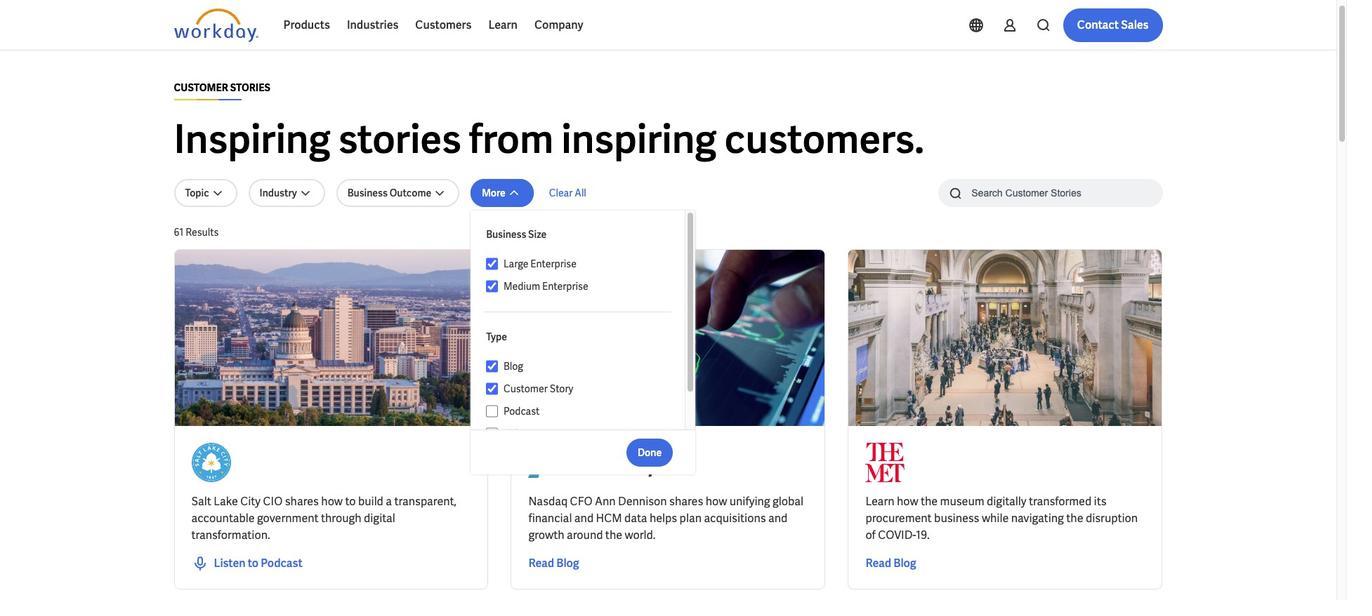 Task type: vqa. For each thing, say whether or not it's contained in the screenshot.
'Franklin' to the bottom
yes



Task type: locate. For each thing, give the bounding box(es) containing it.
2 horizontal spatial see
[[866, 556, 885, 571]]

2 see from the left
[[529, 556, 548, 571]]

customers button
[[407, 8, 480, 42]]

1 see story link from the left
[[191, 556, 240, 573]]

business inside button
[[348, 187, 388, 200]]

all
[[575, 187, 587, 200]]

2 horizontal spatial with
[[1112, 511, 1134, 526]]

see for salesforce brings its data together with workday accounting center to unlock the power of automation.
[[529, 556, 548, 571]]

2 horizontal spatial see story link
[[866, 556, 915, 573]]

1 see story from the left
[[191, 556, 240, 571]]

of up investments.
[[908, 495, 918, 509]]

1 horizontal spatial see story
[[529, 556, 577, 571]]

has
[[360, 318, 378, 333]]

1 vertical spatial templeton
[[977, 511, 1031, 526]]

362
[[174, 226, 190, 239]]

enterprise down large enterprise link
[[542, 280, 588, 293]]

outcome
[[390, 187, 431, 200]]

large enterprise link
[[498, 256, 672, 273]]

franklin
[[984, 495, 1025, 509], [934, 511, 974, 526]]

driven by machine learning, pwc has reinvigorated skills tracking and capabilities.
[[191, 318, 447, 350]]

driven
[[191, 318, 225, 333]]

1 horizontal spatial see
[[529, 556, 548, 571]]

blog
[[504, 360, 523, 373]]

0 horizontal spatial see story
[[191, 556, 240, 571]]

None checkbox
[[486, 258, 498, 270], [486, 280, 498, 293], [486, 405, 498, 418], [486, 258, 498, 270], [486, 280, 498, 293], [486, 405, 498, 418]]

0 vertical spatial franklin
[[984, 495, 1025, 509]]

salesforce brings its data together with workday accounting center to unlock the power of automation.
[[529, 495, 805, 526]]

learn
[[489, 18, 518, 32]]

of inside millions of clients trust franklin templeton with investments. franklin templeton trusts workday with financials.
[[908, 495, 918, 509]]

1 vertical spatial franklin
[[934, 511, 974, 526]]

1 horizontal spatial with
[[1083, 495, 1105, 509]]

industries
[[347, 18, 399, 32]]

see story for millions of clients trust franklin templeton with investments. franklin templeton trusts workday with financials.
[[866, 556, 915, 571]]

workday right trusts
[[1065, 511, 1109, 526]]

0 horizontal spatial of
[[731, 511, 741, 526]]

medium
[[504, 280, 540, 293]]

0 vertical spatial of
[[908, 495, 918, 509]]

2 see story link from the left
[[529, 556, 577, 573]]

enterprise up medium enterprise
[[531, 258, 577, 270]]

see story link
[[191, 556, 240, 573], [529, 556, 577, 573], [866, 556, 915, 573]]

franklin down trust
[[934, 511, 974, 526]]

0 vertical spatial business
[[348, 187, 388, 200]]

customers.
[[725, 114, 925, 165]]

0 horizontal spatial with
[[705, 495, 727, 509]]

1 vertical spatial workday
[[1065, 511, 1109, 526]]

2 horizontal spatial see story
[[866, 556, 915, 571]]

its
[[618, 495, 631, 509]]

industry
[[260, 187, 297, 200]]

0 vertical spatial workday
[[729, 495, 773, 509]]

podcast
[[504, 405, 540, 418]]

3 see from the left
[[866, 556, 885, 571]]

data
[[633, 495, 656, 509]]

power
[[696, 511, 728, 526]]

see for driven by machine learning, pwc has reinvigorated skills tracking and capabilities.
[[191, 556, 211, 571]]

templeton
[[1027, 495, 1081, 509], [977, 511, 1031, 526]]

business up large
[[486, 228, 526, 241]]

1 horizontal spatial see story link
[[529, 556, 577, 573]]

investments.
[[866, 511, 931, 526]]

workday inside salesforce brings its data together with workday accounting center to unlock the power of automation.
[[729, 495, 773, 509]]

1 horizontal spatial workday
[[1065, 511, 1109, 526]]

trusts
[[1033, 511, 1063, 526]]

brings
[[584, 495, 616, 509]]

customer stories
[[174, 81, 270, 94]]

podcast link
[[498, 403, 672, 420]]

story for millions of clients trust franklin templeton with investments. franklin templeton trusts workday with financials.
[[887, 556, 915, 571]]

pwc
[[334, 318, 357, 333]]

see story
[[191, 556, 240, 571], [529, 556, 577, 571], [866, 556, 915, 571]]

business
[[348, 187, 388, 200], [486, 228, 526, 241]]

0 horizontal spatial see
[[191, 556, 211, 571]]

stories
[[338, 114, 461, 165]]

done button
[[627, 439, 673, 467]]

3 see story link from the left
[[866, 556, 915, 573]]

clear all button
[[545, 179, 591, 207]]

templeton up trusts
[[1027, 495, 1081, 509]]

capabilities.
[[285, 335, 346, 350]]

1 horizontal spatial of
[[908, 495, 918, 509]]

contact sales link
[[1063, 8, 1163, 42]]

large enterprise
[[504, 258, 577, 270]]

see
[[191, 556, 211, 571], [529, 556, 548, 571], [866, 556, 885, 571]]

0 horizontal spatial franklin
[[934, 511, 974, 526]]

company button
[[526, 8, 592, 42]]

workday
[[729, 495, 773, 509], [1065, 511, 1109, 526]]

inspiring
[[561, 114, 717, 165]]

franklin right trust
[[984, 495, 1025, 509]]

of right power
[[731, 511, 741, 526]]

products
[[283, 18, 330, 32]]

customer
[[504, 383, 548, 396]]

business left outcome
[[348, 187, 388, 200]]

reinvigorated
[[380, 318, 447, 333]]

of
[[908, 495, 918, 509], [731, 511, 741, 526]]

1 vertical spatial enterprise
[[542, 280, 588, 293]]

clear
[[549, 187, 573, 200]]

business for business size
[[486, 228, 526, 241]]

business for business outcome
[[348, 187, 388, 200]]

millions
[[866, 495, 906, 509]]

362 results
[[174, 226, 225, 239]]

company
[[535, 18, 583, 32]]

with
[[705, 495, 727, 509], [1083, 495, 1105, 509], [1112, 511, 1134, 526]]

story
[[550, 383, 573, 396], [213, 556, 240, 571], [550, 556, 577, 571], [887, 556, 915, 571]]

None checkbox
[[486, 360, 498, 373], [486, 383, 498, 396], [486, 428, 498, 440], [486, 360, 498, 373], [486, 383, 498, 396], [486, 428, 498, 440]]

contact sales
[[1077, 18, 1149, 32]]

see story link for salesforce brings its data together with workday accounting center to unlock the power of automation.
[[529, 556, 577, 573]]

with inside salesforce brings its data together with workday accounting center to unlock the power of automation.
[[705, 495, 727, 509]]

enterprise
[[531, 258, 577, 270], [542, 280, 588, 293]]

0 vertical spatial enterprise
[[531, 258, 577, 270]]

1 horizontal spatial franklin
[[984, 495, 1025, 509]]

3 see story from the left
[[866, 556, 915, 571]]

more button
[[471, 179, 534, 207]]

1 vertical spatial of
[[731, 511, 741, 526]]

topic
[[185, 187, 209, 200]]

industries button
[[339, 8, 407, 42]]

enterprise for large enterprise
[[531, 258, 577, 270]]

0 horizontal spatial business
[[348, 187, 388, 200]]

templeton down trust
[[977, 511, 1031, 526]]

see story link for driven by machine learning, pwc has reinvigorated skills tracking and capabilities.
[[191, 556, 240, 573]]

1 vertical spatial business
[[486, 228, 526, 241]]

of inside salesforce brings its data together with workday accounting center to unlock the power of automation.
[[731, 511, 741, 526]]

2 see story from the left
[[529, 556, 577, 571]]

workday up the automation.
[[729, 495, 773, 509]]

0 horizontal spatial workday
[[729, 495, 773, 509]]

business outcome button
[[336, 179, 460, 207]]

1 see from the left
[[191, 556, 211, 571]]

and
[[263, 335, 283, 350]]

1 horizontal spatial business
[[486, 228, 526, 241]]

video link
[[498, 426, 672, 443]]

0 horizontal spatial see story link
[[191, 556, 240, 573]]

salesforce.com image
[[529, 443, 585, 483]]

inspiring stories from inspiring customers.
[[174, 114, 925, 165]]

size
[[528, 228, 547, 241]]



Task type: describe. For each thing, give the bounding box(es) containing it.
see story for salesforce brings its data together with workday accounting center to unlock the power of automation.
[[529, 556, 577, 571]]

tracking
[[219, 335, 261, 350]]

the
[[677, 511, 694, 526]]

salesforce
[[529, 495, 582, 509]]

enterprise for medium enterprise
[[542, 280, 588, 293]]

Search Customer Stories text field
[[963, 181, 1136, 205]]

accounting
[[529, 511, 587, 526]]

results
[[192, 226, 225, 239]]

workday inside millions of clients trust franklin templeton with investments. franklin templeton trusts workday with financials.
[[1065, 511, 1109, 526]]

to
[[627, 511, 638, 526]]

machine
[[242, 318, 285, 333]]

together
[[659, 495, 702, 509]]

millions of clients trust franklin templeton with investments. franklin templeton trusts workday with financials.
[[866, 495, 1134, 543]]

industry button
[[248, 179, 325, 207]]

business size
[[486, 228, 547, 241]]

customer story
[[504, 383, 573, 396]]

large
[[504, 258, 529, 270]]

customers
[[415, 18, 472, 32]]

by
[[227, 318, 239, 333]]

go to the homepage image
[[174, 8, 258, 42]]

topic button
[[174, 179, 237, 207]]

unlock
[[640, 511, 675, 526]]

medium enterprise link
[[498, 278, 672, 295]]

more
[[482, 187, 506, 200]]

medium enterprise
[[504, 280, 588, 293]]

learning,
[[288, 318, 332, 333]]

done
[[638, 446, 662, 459]]

video
[[504, 428, 529, 440]]

products button
[[275, 8, 339, 42]]

contact
[[1077, 18, 1119, 32]]

see story for driven by machine learning, pwc has reinvigorated skills tracking and capabilities.
[[191, 556, 240, 571]]

clear all
[[549, 187, 587, 200]]

sales
[[1121, 18, 1149, 32]]

see for millions of clients trust franklin templeton with investments. franklin templeton trusts workday with financials.
[[866, 556, 885, 571]]

from
[[469, 114, 554, 165]]

learn button
[[480, 8, 526, 42]]

skills
[[191, 335, 217, 350]]

blog link
[[498, 358, 672, 375]]

automation.
[[743, 511, 805, 526]]

business outcome
[[348, 187, 431, 200]]

customer story link
[[498, 381, 672, 398]]

franklin templeton companies, llc image
[[866, 443, 989, 483]]

story for salesforce brings its data together with workday accounting center to unlock the power of automation.
[[550, 556, 577, 571]]

trust
[[957, 495, 982, 509]]

financials.
[[866, 528, 917, 543]]

customer
[[174, 81, 228, 94]]

0 vertical spatial templeton
[[1027, 495, 1081, 509]]

story for driven by machine learning, pwc has reinvigorated skills tracking and capabilities.
[[213, 556, 240, 571]]

type
[[486, 331, 507, 344]]

stories
[[230, 81, 270, 94]]

center
[[590, 511, 625, 526]]

see story link for millions of clients trust franklin templeton with investments. franklin templeton trusts workday with financials.
[[866, 556, 915, 573]]

clients
[[921, 495, 955, 509]]

inspiring
[[174, 114, 331, 165]]



